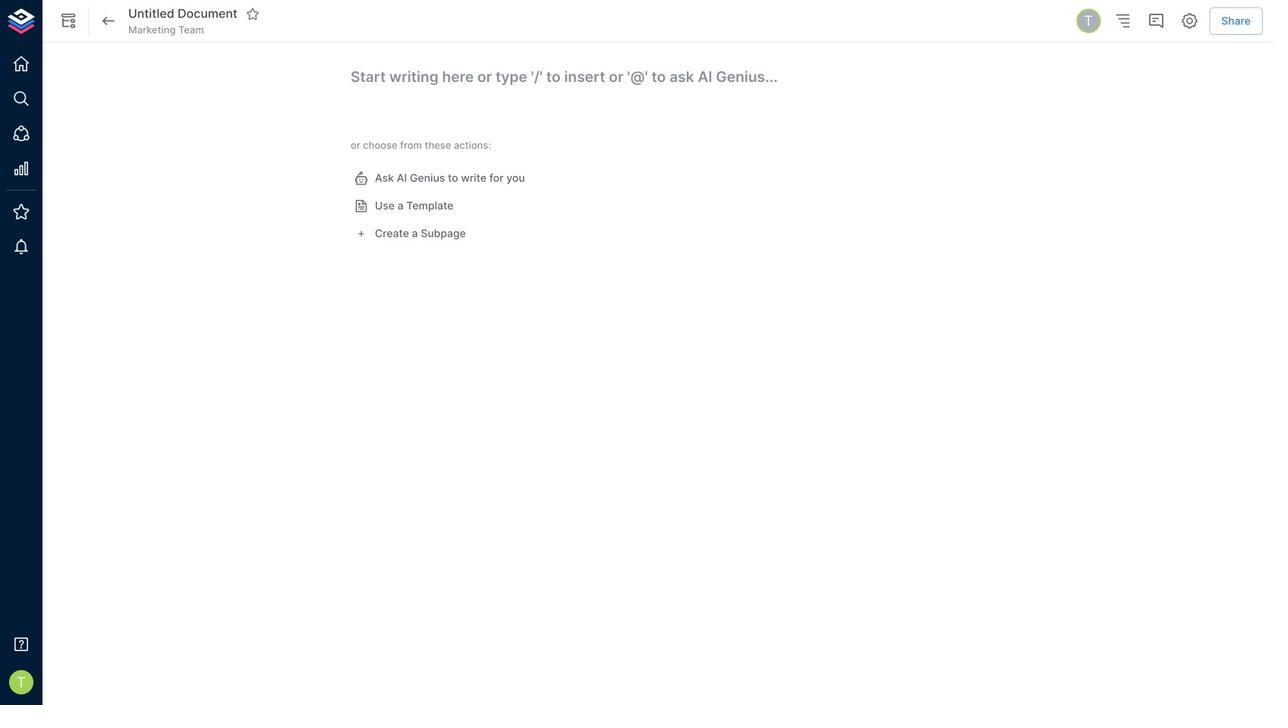 Task type: describe. For each thing, give the bounding box(es) containing it.
go back image
[[99, 12, 118, 30]]

table of contents image
[[1114, 12, 1132, 30]]



Task type: locate. For each thing, give the bounding box(es) containing it.
comments image
[[1147, 12, 1165, 30]]

settings image
[[1180, 12, 1199, 30]]

show wiki image
[[59, 12, 77, 30]]

favorite image
[[246, 7, 259, 21]]



Task type: vqa. For each thing, say whether or not it's contained in the screenshot.
favorite IMAGE
yes



